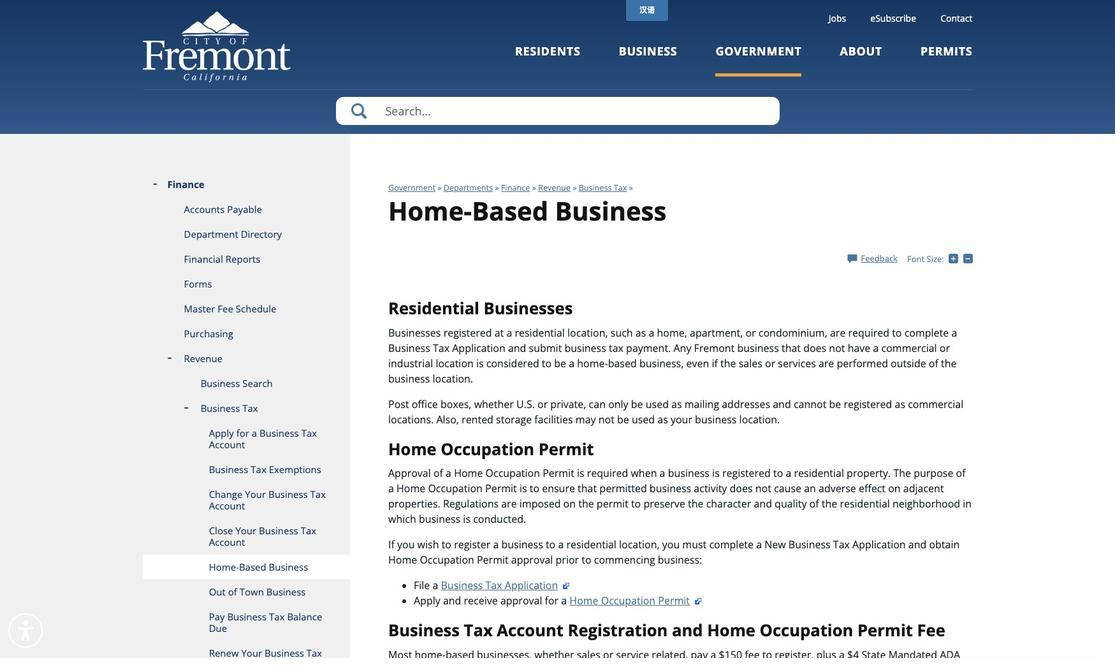 Task type: describe. For each thing, give the bounding box(es) containing it.
cause
[[774, 482, 802, 496]]

preserve
[[644, 497, 685, 511]]

in
[[963, 497, 972, 511]]

the down "activity"
[[688, 497, 704, 511]]

based inside government » departments » finance » revenue » business tax home-based business
[[472, 193, 548, 228]]

addresses
[[722, 397, 770, 411]]

tax inside pay business tax balance due
[[269, 610, 285, 623]]

cannot
[[794, 397, 827, 411]]

business inside apply for a business tax account
[[260, 427, 299, 439]]

financial reports
[[184, 253, 260, 265]]

change your business tax account
[[209, 488, 326, 512]]

tax inside 'link'
[[251, 463, 266, 476]]

out of town business
[[209, 585, 306, 598]]

government for government » departments » finance » revenue » business tax home-based business
[[388, 182, 436, 193]]

be right cannot
[[829, 397, 841, 411]]

font size: link
[[907, 253, 944, 265]]

the right if
[[721, 356, 736, 370]]

-
[[973, 253, 976, 264]]

not inside post office boxes, whether u.s. or private, can only be used as mailing addresses and cannot be registered as commercial locations. also, rented storage facilities may not be used as your business location.
[[599, 412, 615, 426]]

change
[[209, 488, 243, 501]]

1 horizontal spatial revenue link
[[538, 182, 571, 193]]

occupation inside file a business tax application apply and receive approval for a home occupation permit
[[601, 594, 656, 608]]

0 horizontal spatial finance link
[[143, 172, 350, 197]]

business,
[[640, 356, 684, 370]]

approval
[[388, 466, 431, 480]]

change your business tax account link
[[143, 482, 350, 518]]

business inside 'link'
[[209, 463, 248, 476]]

0 vertical spatial businesses
[[484, 297, 573, 319]]

department
[[184, 228, 238, 240]]

industrial
[[388, 356, 433, 370]]

whether
[[474, 397, 514, 411]]

post office boxes, whether u.s. or private, can only be used as mailing addresses and cannot be registered as commercial locations. also, rented storage facilities may not be used as your business location.
[[388, 397, 964, 426]]

business inside post office boxes, whether u.s. or private, can only be used as mailing addresses and cannot be registered as commercial locations. also, rented storage facilities may not be used as your business location.
[[695, 412, 737, 426]]

complete inside residential businesses businesses registered at a residential location, such as a home, apartment, or condominium, are required to complete a business tax application and submit business tax payment.  any fremont business that does not have a commercial or industrial location is considered to be a home-based business, even if the sales or services are performed outside of the business location.
[[905, 326, 949, 340]]

and inside file a business tax application apply and receive approval for a home occupation permit
[[443, 594, 461, 608]]

your
[[671, 412, 693, 426]]

to right wish
[[442, 538, 452, 552]]

that inside residential businesses businesses registered at a residential location, such as a home, apartment, or condominium, are required to complete a business tax application and submit business tax payment.  any fremont business that does not have a commercial or industrial location is considered to be a home-based business, even if the sales or services are performed outside of the business location.
[[782, 341, 801, 355]]

for inside file a business tax application apply and receive approval for a home occupation permit
[[545, 594, 559, 608]]

1 horizontal spatial government link
[[716, 43, 802, 76]]

business inside file a business tax application apply and receive approval for a home occupation permit
[[441, 579, 483, 593]]

1 horizontal spatial finance link
[[501, 182, 530, 193]]

storage
[[496, 412, 532, 426]]

to up cause
[[774, 466, 783, 480]]

application inside residential businesses businesses registered at a residential location, such as a home, apartment, or condominium, are required to complete a business tax application and submit business tax payment.  any fremont business that does not have a commercial or industrial location is considered to be a home-based business, even if the sales or services are performed outside of the business location.
[[452, 341, 506, 355]]

1 vertical spatial used
[[632, 412, 655, 426]]

1 you from the left
[[397, 538, 415, 552]]

business inside residential businesses businesses registered at a residential location, such as a home, apartment, or condominium, are required to complete a business tax application and submit business tax payment.  any fremont business that does not have a commercial or industrial location is considered to be a home-based business, even if the sales or services are performed outside of the business location.
[[388, 341, 430, 355]]

rented
[[462, 412, 494, 426]]

fee inside master fee schedule link
[[218, 302, 233, 315]]

apply inside file a business tax application apply and receive approval for a home occupation permit
[[414, 594, 441, 608]]

revenue inside government » departments » finance » revenue » business tax home-based business
[[538, 182, 571, 193]]

tax inside file a business tax application apply and receive approval for a home occupation permit
[[486, 579, 502, 593]]

1 horizontal spatial on
[[889, 482, 901, 496]]

accounts payable link
[[143, 197, 350, 222]]

master fee schedule link
[[143, 297, 350, 321]]

residents
[[515, 43, 581, 59]]

are inside home occupation permit approval of a home occupation permit is required when a business is registered to a residential property. the purpose of a home occupation permit is to ensure that permitted business activity does not cause an adverse effect on adjacent properties. regulations are imposed on the permit to preserve the character and quality of the residential neighborhood in which business is conducted.
[[501, 497, 517, 511]]

of inside residential businesses businesses registered at a residential location, such as a home, apartment, or condominium, are required to complete a business tax application and submit business tax payment.  any fremont business that does not have a commercial or industrial location is considered to be a home-based business, even if the sales or services are performed outside of the business location.
[[929, 356, 939, 370]]

based inside 'link'
[[239, 561, 266, 573]]

balance
[[287, 610, 322, 623]]

conducted.
[[473, 512, 526, 526]]

residents link
[[515, 43, 581, 76]]

- link
[[963, 253, 976, 264]]

home occupation permit approval of a home occupation permit is required when a business is registered to a residential property. the purpose of a home occupation permit is to ensure that permitted business activity does not cause an adverse effect on adjacent properties. regulations are imposed on the permit to preserve the character and quality of the residential neighborhood in which business is conducted.
[[388, 438, 972, 526]]

condominium,
[[759, 326, 828, 340]]

location. inside post office boxes, whether u.s. or private, can only be used as mailing addresses and cannot be registered as commercial locations. also, rented storage facilities may not be used as your business location.
[[740, 412, 780, 426]]

be inside residential businesses businesses registered at a residential location, such as a home, apartment, or condominium, are required to complete a business tax application and submit business tax payment.  any fremont business that does not have a commercial or industrial location is considered to be a home-based business, even if the sales or services are performed outside of the business location.
[[554, 356, 566, 370]]

location, inside if you wish to register a business to a residential location, you must complete a new business tax application and obtain home occupation permit approval prior to commencing business:
[[619, 538, 660, 552]]

permit
[[597, 497, 629, 511]]

post
[[388, 397, 409, 411]]

close your business tax account link
[[143, 518, 350, 555]]

business inside change your business tax account
[[268, 488, 308, 501]]

is down may
[[577, 466, 585, 480]]

1 » from the left
[[438, 182, 442, 193]]

only
[[608, 397, 629, 411]]

government for government
[[716, 43, 802, 59]]

0 vertical spatial are
[[830, 326, 846, 340]]

business up wish
[[419, 512, 461, 526]]

facilities
[[535, 412, 573, 426]]

apartment,
[[690, 326, 743, 340]]

business up "activity"
[[668, 466, 710, 480]]

feedback link
[[848, 252, 898, 264]]

residential inside if you wish to register a business to a residential location, you must complete a new business tax application and obtain home occupation permit approval prior to commencing business:
[[567, 538, 617, 552]]

such
[[611, 326, 633, 340]]

which
[[388, 512, 416, 526]]

size:
[[927, 253, 944, 265]]

registration
[[568, 619, 668, 642]]

to up imposed
[[530, 482, 540, 496]]

department directory link
[[143, 222, 350, 247]]

accounts payable
[[184, 203, 262, 216]]

home inside file a business tax application apply and receive approval for a home occupation permit
[[570, 594, 599, 608]]

u.s.
[[517, 397, 535, 411]]

as down outside
[[895, 397, 906, 411]]

registered inside residential businesses businesses registered at a residential location, such as a home, apartment, or condominium, are required to complete a business tax application and submit business tax payment.  any fremont business that does not have a commercial or industrial location is considered to be a home-based business, even if the sales or services are performed outside of the business location.
[[444, 326, 492, 340]]

registered inside post office boxes, whether u.s. or private, can only be used as mailing addresses and cannot be registered as commercial locations. also, rented storage facilities may not be used as your business location.
[[844, 397, 892, 411]]

2 you from the left
[[662, 538, 680, 552]]

be down only
[[617, 412, 629, 426]]

account inside change your business tax account
[[209, 499, 245, 512]]

the
[[894, 466, 911, 480]]

of right approval
[[434, 466, 443, 480]]

departments
[[444, 182, 493, 193]]

receive
[[464, 594, 498, 608]]

tax inside government » departments » finance » revenue » business tax home-based business
[[614, 182, 627, 193]]

location
[[436, 356, 474, 370]]

departments link
[[444, 182, 493, 193]]

search
[[243, 377, 273, 390]]

considered
[[486, 356, 539, 370]]

tax inside residential businesses businesses registered at a residential location, such as a home, apartment, or condominium, are required to complete a business tax application and submit business tax payment.  any fremont business that does not have a commercial or industrial location is considered to be a home-based business, even if the sales or services are performed outside of the business location.
[[433, 341, 450, 355]]

master
[[184, 302, 215, 315]]

schedule
[[236, 302, 276, 315]]

complete inside if you wish to register a business to a residential location, you must complete a new business tax application and obtain home occupation permit approval prior to commencing business:
[[709, 538, 754, 552]]

office
[[412, 397, 438, 411]]

submit
[[529, 341, 562, 355]]

home- inside government » departments » finance » revenue » business tax home-based business
[[388, 193, 472, 228]]

purchasing link
[[143, 321, 350, 346]]

department directory
[[184, 228, 282, 240]]

the left permit
[[579, 497, 594, 511]]

columnusercontrol3 main content
[[350, 134, 976, 658]]

approval inside file a business tax application apply and receive approval for a home occupation permit
[[501, 594, 542, 608]]

activity
[[694, 482, 727, 496]]

close
[[209, 524, 233, 537]]

0 horizontal spatial business tax link
[[143, 396, 350, 421]]

be right only
[[631, 397, 643, 411]]

Search text field
[[336, 97, 780, 125]]

and inside residential businesses businesses registered at a residential location, such as a home, apartment, or condominium, are required to complete a business tax application and submit business tax payment.  any fremont business that does not have a commercial or industrial location is considered to be a home-based business, even if the sales or services are performed outside of the business location.
[[508, 341, 526, 355]]

permits
[[921, 43, 973, 59]]

mailing
[[685, 397, 719, 411]]

business search link
[[143, 371, 350, 396]]

business inside if you wish to register a business to a residential location, you must complete a new business tax application and obtain home occupation permit approval prior to commencing business:
[[502, 538, 543, 552]]

imposed
[[520, 497, 561, 511]]

1 vertical spatial businesses
[[388, 326, 441, 340]]

your for change
[[245, 488, 266, 501]]

obtain
[[929, 538, 960, 552]]

business up sales
[[738, 341, 779, 355]]

account inside columnusercontrol3 main content
[[497, 619, 564, 642]]

does inside home occupation permit approval of a home occupation permit is required when a business is registered to a residential property. the purpose of a home occupation permit is to ensure that permitted business activity does not cause an adverse effect on adjacent properties. regulations are imposed on the permit to preserve the character and quality of the residential neighborhood in which business is conducted.
[[730, 482, 753, 496]]

based
[[608, 356, 637, 370]]

not inside residential businesses businesses registered at a residential location, such as a home, apartment, or condominium, are required to complete a business tax application and submit business tax payment.  any fremont business that does not have a commercial or industrial location is considered to be a home-based business, even if the sales or services are performed outside of the business location.
[[829, 341, 845, 355]]

your for close
[[236, 524, 256, 537]]

to right prior
[[582, 553, 592, 567]]

and inside home occupation permit approval of a home occupation permit is required when a business is registered to a residential property. the purpose of a home occupation permit is to ensure that permitted business activity does not cause an adverse effect on adjacent properties. regulations are imposed on the permit to preserve the character and quality of the residential neighborhood in which business is conducted.
[[754, 497, 772, 511]]

apply for a business tax account link
[[143, 421, 350, 457]]



Task type: locate. For each thing, give the bounding box(es) containing it.
account
[[209, 438, 245, 451], [209, 499, 245, 512], [209, 536, 245, 548], [497, 619, 564, 642]]

be
[[554, 356, 566, 370], [631, 397, 643, 411], [829, 397, 841, 411], [617, 412, 629, 426]]

your inside close your business tax account
[[236, 524, 256, 537]]

1 horizontal spatial required
[[849, 326, 890, 340]]

purchasing
[[184, 327, 233, 340]]

as left your
[[658, 412, 668, 426]]

home inside if you wish to register a business to a residential location, you must complete a new business tax application and obtain home occupation permit approval prior to commencing business:
[[388, 553, 417, 567]]

3 » from the left
[[532, 182, 536, 193]]

is up imposed
[[520, 482, 527, 496]]

1 horizontal spatial location,
[[619, 538, 660, 552]]

that
[[782, 341, 801, 355], [578, 482, 597, 496]]

town
[[240, 585, 264, 598]]

0 horizontal spatial not
[[599, 412, 615, 426]]

required up the permitted
[[587, 466, 628, 480]]

0 horizontal spatial complete
[[709, 538, 754, 552]]

2 » from the left
[[495, 182, 499, 193]]

location.
[[433, 372, 473, 386], [740, 412, 780, 426]]

is up "activity"
[[712, 466, 720, 480]]

esubscribe link
[[871, 12, 916, 24]]

0 vertical spatial for
[[236, 427, 249, 439]]

1 horizontal spatial revenue
[[538, 182, 571, 193]]

0 horizontal spatial location,
[[568, 326, 608, 340]]

0 horizontal spatial revenue link
[[143, 346, 350, 371]]

0 horizontal spatial based
[[239, 561, 266, 573]]

may
[[576, 412, 596, 426]]

location. down the addresses
[[740, 412, 780, 426]]

location, up home-
[[568, 326, 608, 340]]

commercial down outside
[[908, 397, 964, 411]]

0 vertical spatial complete
[[905, 326, 949, 340]]

properties.
[[388, 497, 441, 511]]

your
[[245, 488, 266, 501], [236, 524, 256, 537]]

+
[[959, 253, 963, 264]]

1 horizontal spatial finance
[[501, 182, 530, 193]]

business tax application link
[[441, 579, 571, 593]]

1 vertical spatial government
[[388, 182, 436, 193]]

2 vertical spatial not
[[756, 482, 772, 496]]

as up your
[[672, 397, 682, 411]]

to down imposed
[[546, 538, 556, 552]]

and left quality
[[754, 497, 772, 511]]

1 vertical spatial apply
[[414, 594, 441, 608]]

permit inside if you wish to register a business to a residential location, you must complete a new business tax application and obtain home occupation permit approval prior to commencing business:
[[477, 553, 509, 567]]

1 horizontal spatial fee
[[917, 619, 946, 642]]

wish
[[417, 538, 439, 552]]

your right 'close'
[[236, 524, 256, 537]]

a inside apply for a business tax account
[[252, 427, 257, 439]]

is inside residential businesses businesses registered at a residential location, such as a home, apartment, or condominium, are required to complete a business tax application and submit business tax payment.  any fremont business that does not have a commercial or industrial location is considered to be a home-based business, even if the sales or services are performed outside of the business location.
[[476, 356, 484, 370]]

at
[[495, 326, 504, 340]]

required inside residential businesses businesses registered at a residential location, such as a home, apartment, or condominium, are required to complete a business tax application and submit business tax payment.  any fremont business that does not have a commercial or industrial location is considered to be a home-based business, even if the sales or services are performed outside of the business location.
[[849, 326, 890, 340]]

home,
[[657, 326, 687, 340]]

application down the effect
[[853, 538, 906, 552]]

1 horizontal spatial for
[[545, 594, 559, 608]]

business down industrial
[[388, 372, 430, 386]]

0 vertical spatial government link
[[716, 43, 802, 76]]

0 horizontal spatial home-
[[209, 561, 239, 573]]

on down ensure
[[564, 497, 576, 511]]

font
[[907, 253, 925, 265]]

1 horizontal spatial apply
[[414, 594, 441, 608]]

0 vertical spatial your
[[245, 488, 266, 501]]

0 horizontal spatial finance
[[167, 178, 205, 191]]

not left have
[[829, 341, 845, 355]]

application inside file a business tax application apply and receive approval for a home occupation permit
[[505, 579, 558, 593]]

registered
[[444, 326, 492, 340], [844, 397, 892, 411], [723, 466, 771, 480]]

payment.
[[626, 341, 671, 355]]

complete up outside
[[905, 326, 949, 340]]

pay
[[209, 610, 225, 623]]

of down an on the bottom right
[[810, 497, 819, 511]]

out of town business link
[[143, 580, 350, 605]]

is down regulations
[[463, 512, 471, 526]]

0 horizontal spatial you
[[397, 538, 415, 552]]

registered left at
[[444, 326, 492, 340]]

used left your
[[632, 412, 655, 426]]

government
[[716, 43, 802, 59], [388, 182, 436, 193]]

jobs
[[829, 12, 846, 24]]

1 vertical spatial your
[[236, 524, 256, 537]]

commercial up outside
[[882, 341, 937, 355]]

1 vertical spatial on
[[564, 497, 576, 511]]

occupation inside if you wish to register a business to a residential location, you must complete a new business tax application and obtain home occupation permit approval prior to commencing business:
[[420, 553, 474, 567]]

account up the home-based business 'link' at the bottom left of page
[[209, 536, 245, 548]]

business inside if you wish to register a business to a residential location, you must complete a new business tax application and obtain home occupation permit approval prior to commencing business:
[[789, 538, 831, 552]]

forms link
[[143, 272, 350, 297]]

1 vertical spatial government link
[[388, 182, 436, 193]]

regulations
[[443, 497, 499, 511]]

1 horizontal spatial not
[[756, 482, 772, 496]]

residential up submit
[[515, 326, 565, 340]]

business inside close your business tax account
[[259, 524, 298, 537]]

0 vertical spatial used
[[646, 397, 669, 411]]

if
[[388, 538, 395, 552]]

used right only
[[646, 397, 669, 411]]

finance link right departments
[[501, 182, 530, 193]]

register
[[454, 538, 491, 552]]

contact link
[[941, 12, 973, 24]]

0 vertical spatial does
[[804, 341, 827, 355]]

2 horizontal spatial not
[[829, 341, 845, 355]]

commercial inside post office boxes, whether u.s. or private, can only be used as mailing addresses and cannot be registered as commercial locations. also, rented storage facilities may not be used as your business location.
[[908, 397, 964, 411]]

0 horizontal spatial government
[[388, 182, 436, 193]]

does inside residential businesses businesses registered at a residential location, such as a home, apartment, or condominium, are required to complete a business tax application and submit business tax payment.  any fremont business that does not have a commercial or industrial location is considered to be a home-based business, even if the sales or services are performed outside of the business location.
[[804, 341, 827, 355]]

residential businesses businesses registered at a residential location, such as a home, apartment, or condominium, are required to complete a business tax application and submit business tax payment.  any fremont business that does not have a commercial or industrial location is considered to be a home-based business, even if the sales or services are performed outside of the business location.
[[388, 297, 957, 386]]

feedback
[[861, 252, 898, 264]]

apply inside apply for a business tax account
[[209, 427, 234, 439]]

0 vertical spatial revenue
[[538, 182, 571, 193]]

residential inside residential businesses businesses registered at a residential location, such as a home, apartment, or condominium, are required to complete a business tax application and submit business tax payment.  any fremont business that does not have a commercial or industrial location is considered to be a home-based business, even if the sales or services are performed outside of the business location.
[[515, 326, 565, 340]]

0 vertical spatial registered
[[444, 326, 492, 340]]

0 horizontal spatial businesses
[[388, 326, 441, 340]]

not left cause
[[756, 482, 772, 496]]

as inside residential businesses businesses registered at a residential location, such as a home, apartment, or condominium, are required to complete a business tax application and submit business tax payment.  any fremont business that does not have a commercial or industrial location is considered to be a home-based business, even if the sales or services are performed outside of the business location.
[[636, 326, 646, 340]]

0 vertical spatial home-
[[388, 193, 472, 228]]

1 vertical spatial revenue link
[[143, 346, 350, 371]]

1 vertical spatial location.
[[740, 412, 780, 426]]

0 horizontal spatial location.
[[433, 372, 473, 386]]

finance up accounts
[[167, 178, 205, 191]]

government inside government » departments » finance » revenue » business tax home-based business
[[388, 182, 436, 193]]

0 horizontal spatial that
[[578, 482, 597, 496]]

0 vertical spatial based
[[472, 193, 548, 228]]

0 horizontal spatial apply
[[209, 427, 234, 439]]

1 vertical spatial approval
[[501, 594, 542, 608]]

2 vertical spatial application
[[505, 579, 558, 593]]

be down submit
[[554, 356, 566, 370]]

1 horizontal spatial you
[[662, 538, 680, 552]]

of right out
[[228, 585, 237, 598]]

tax inside close your business tax account
[[301, 524, 316, 537]]

on down the the
[[889, 482, 901, 496]]

and left receive
[[443, 594, 461, 608]]

0 vertical spatial location.
[[433, 372, 473, 386]]

are right services
[[819, 356, 834, 370]]

home-
[[388, 193, 472, 228], [209, 561, 239, 573]]

business tax
[[201, 402, 258, 415]]

approval down business tax application link
[[501, 594, 542, 608]]

account down file a business tax application apply and receive approval for a home occupation permit
[[497, 619, 564, 642]]

1 vertical spatial home-
[[209, 561, 239, 573]]

close your business tax account
[[209, 524, 316, 548]]

0 vertical spatial location,
[[568, 326, 608, 340]]

1 vertical spatial registered
[[844, 397, 892, 411]]

permits link
[[921, 43, 973, 76]]

or inside post office boxes, whether u.s. or private, can only be used as mailing addresses and cannot be registered as commercial locations. also, rented storage facilities may not be used as your business location.
[[538, 397, 548, 411]]

registered down performed on the bottom of page
[[844, 397, 892, 411]]

0 vertical spatial approval
[[511, 553, 553, 567]]

due
[[209, 622, 227, 635]]

and inside post office boxes, whether u.s. or private, can only be used as mailing addresses and cannot be registered as commercial locations. also, rented storage facilities may not be used as your business location.
[[773, 397, 791, 411]]

0 vertical spatial on
[[889, 482, 901, 496]]

home occupation permit link
[[570, 594, 703, 608]]

tax inside apply for a business tax account
[[301, 427, 317, 439]]

approval inside if you wish to register a business to a residential location, you must complete a new business tax application and obtain home occupation permit approval prior to commencing business:
[[511, 553, 553, 567]]

home- inside 'link'
[[209, 561, 239, 573]]

locations.
[[388, 412, 434, 426]]

not inside home occupation permit approval of a home occupation permit is required when a business is registered to a residential property. the purpose of a home occupation permit is to ensure that permitted business activity does not cause an adverse effect on adjacent properties. regulations are imposed on the permit to preserve the character and quality of the residential neighborhood in which business is conducted.
[[756, 482, 772, 496]]

1 vertical spatial revenue
[[184, 352, 223, 365]]

application inside if you wish to register a business to a residential location, you must complete a new business tax application and obtain home occupation permit approval prior to commencing business:
[[853, 538, 906, 552]]

is right location
[[476, 356, 484, 370]]

1 horizontal spatial location.
[[740, 412, 780, 426]]

when
[[631, 466, 657, 480]]

boxes,
[[441, 397, 472, 411]]

0 vertical spatial required
[[849, 326, 890, 340]]

fee inside columnusercontrol3 main content
[[917, 619, 946, 642]]

registered up character
[[723, 466, 771, 480]]

complete right must
[[709, 538, 754, 552]]

business tax exemptions
[[209, 463, 321, 476]]

not down can
[[599, 412, 615, 426]]

1 vertical spatial does
[[730, 482, 753, 496]]

about link
[[840, 43, 883, 76]]

and left the obtain
[[909, 538, 927, 552]]

adjacent
[[904, 482, 944, 496]]

location, up commencing
[[619, 538, 660, 552]]

0 vertical spatial revenue link
[[538, 182, 571, 193]]

business up home-
[[565, 341, 606, 355]]

and inside if you wish to register a business to a residential location, you must complete a new business tax application and obtain home occupation permit approval prior to commencing business:
[[909, 538, 927, 552]]

home-based business
[[209, 561, 308, 573]]

0 vertical spatial apply
[[209, 427, 234, 439]]

1 horizontal spatial businesses
[[484, 297, 573, 319]]

location. inside residential businesses businesses registered at a residential location, such as a home, apartment, or condominium, are required to complete a business tax application and submit business tax payment.  any fremont business that does not have a commercial or industrial location is considered to be a home-based business, even if the sales or services are performed outside of the business location.
[[433, 372, 473, 386]]

0 vertical spatial application
[[452, 341, 506, 355]]

esubscribe
[[871, 12, 916, 24]]

sales
[[739, 356, 763, 370]]

financial reports link
[[143, 247, 350, 272]]

finance link
[[143, 172, 350, 197], [501, 182, 530, 193]]

are up performed on the bottom of page
[[830, 326, 846, 340]]

does up character
[[730, 482, 753, 496]]

as up payment.
[[636, 326, 646, 340]]

1 horizontal spatial does
[[804, 341, 827, 355]]

to down the permitted
[[631, 497, 641, 511]]

about
[[840, 43, 883, 59]]

account inside apply for a business tax account
[[209, 438, 245, 451]]

1 vertical spatial business tax link
[[143, 396, 350, 421]]

1 vertical spatial complete
[[709, 538, 754, 552]]

businesses
[[484, 297, 573, 319], [388, 326, 441, 340]]

residential up an on the bottom right
[[794, 466, 844, 480]]

for
[[236, 427, 249, 439], [545, 594, 559, 608]]

permit inside file a business tax application apply and receive approval for a home occupation permit
[[658, 594, 690, 608]]

1 vertical spatial that
[[578, 482, 597, 496]]

business inside 'link'
[[269, 561, 308, 573]]

you up 'business:'
[[662, 538, 680, 552]]

required inside home occupation permit approval of a home occupation permit is required when a business is registered to a residential property. the purpose of a home occupation permit is to ensure that permitted business activity does not cause an adverse effect on adjacent properties. regulations are imposed on the permit to preserve the character and quality of the residential neighborhood in which business is conducted.
[[587, 466, 628, 480]]

2 vertical spatial are
[[501, 497, 517, 511]]

tax inside change your business tax account
[[310, 488, 326, 501]]

1 vertical spatial commercial
[[908, 397, 964, 411]]

financial
[[184, 253, 223, 265]]

can
[[589, 397, 606, 411]]

business up the preserve
[[650, 482, 691, 496]]

commercial inside residential businesses businesses registered at a residential location, such as a home, apartment, or condominium, are required to complete a business tax application and submit business tax payment.  any fremont business that does not have a commercial or industrial location is considered to be a home-based business, even if the sales or services are performed outside of the business location.
[[882, 341, 937, 355]]

business down conducted.
[[502, 538, 543, 552]]

0 horizontal spatial government link
[[388, 182, 436, 193]]

to up outside
[[892, 326, 902, 340]]

the down adverse
[[822, 497, 838, 511]]

that inside home occupation permit approval of a home occupation permit is required when a business is registered to a residential property. the purpose of a home occupation permit is to ensure that permitted business activity does not cause an adverse effect on adjacent properties. regulations are imposed on the permit to preserve the character and quality of the residential neighborhood in which business is conducted.
[[578, 482, 597, 496]]

1 vertical spatial are
[[819, 356, 834, 370]]

services
[[778, 356, 816, 370]]

1 horizontal spatial business tax link
[[579, 182, 627, 193]]

outside
[[891, 356, 926, 370]]

1 vertical spatial fee
[[917, 619, 946, 642]]

that down condominium,
[[782, 341, 801, 355]]

for down prior
[[545, 594, 559, 608]]

that right ensure
[[578, 482, 597, 496]]

and left cannot
[[773, 397, 791, 411]]

of right outside
[[929, 356, 939, 370]]

businesses up at
[[484, 297, 573, 319]]

1 vertical spatial application
[[853, 538, 906, 552]]

1 horizontal spatial home-
[[388, 193, 472, 228]]

government link
[[716, 43, 802, 76], [388, 182, 436, 193]]

0 horizontal spatial revenue
[[184, 352, 223, 365]]

for inside apply for a business tax account
[[236, 427, 249, 439]]

occupation
[[441, 438, 535, 460], [486, 466, 540, 480], [428, 482, 483, 496], [420, 553, 474, 567], [601, 594, 656, 608], [760, 619, 854, 642]]

of right purpose
[[956, 466, 966, 480]]

0 vertical spatial commercial
[[882, 341, 937, 355]]

tax inside if you wish to register a business to a residential location, you must complete a new business tax application and obtain home occupation permit approval prior to commencing business:
[[833, 538, 850, 552]]

commercial
[[882, 341, 937, 355], [908, 397, 964, 411]]

to down submit
[[542, 356, 552, 370]]

contact
[[941, 12, 973, 24]]

are up conducted.
[[501, 497, 517, 511]]

1 vertical spatial required
[[587, 466, 628, 480]]

home-
[[577, 356, 608, 370]]

1 horizontal spatial registered
[[723, 466, 771, 480]]

0 vertical spatial government
[[716, 43, 802, 59]]

you right if
[[397, 538, 415, 552]]

if
[[712, 356, 718, 370]]

and down home occupation permit link
[[672, 619, 703, 642]]

approval left prior
[[511, 553, 553, 567]]

2 horizontal spatial registered
[[844, 397, 892, 411]]

2 vertical spatial registered
[[723, 466, 771, 480]]

0 vertical spatial fee
[[218, 302, 233, 315]]

apply down business tax
[[209, 427, 234, 439]]

4 » from the left
[[573, 182, 577, 193]]

residential up prior
[[567, 538, 617, 552]]

1 vertical spatial not
[[599, 412, 615, 426]]

business inside pay business tax balance due
[[227, 610, 267, 623]]

complete
[[905, 326, 949, 340], [709, 538, 754, 552]]

quality
[[775, 497, 807, 511]]

fremont
[[694, 341, 735, 355]]

your inside change your business tax account
[[245, 488, 266, 501]]

+ link
[[949, 253, 963, 264]]

pay business tax balance due
[[209, 610, 322, 635]]

0 horizontal spatial on
[[564, 497, 576, 511]]

for down business tax
[[236, 427, 249, 439]]

residential down the effect
[[840, 497, 890, 511]]

1 horizontal spatial government
[[716, 43, 802, 59]]

finance inside government » departments » finance » revenue » business tax home-based business
[[501, 182, 530, 193]]

1 vertical spatial for
[[545, 594, 559, 608]]

location, inside residential businesses businesses registered at a residential location, such as a home, apartment, or condominium, are required to complete a business tax application and submit business tax payment.  any fremont business that does not have a commercial or industrial location is considered to be a home-based business, even if the sales or services are performed outside of the business location.
[[568, 326, 608, 340]]

0 vertical spatial business tax link
[[579, 182, 627, 193]]

or
[[746, 326, 756, 340], [940, 341, 950, 355], [765, 356, 776, 370], [538, 397, 548, 411]]

application
[[452, 341, 506, 355], [853, 538, 906, 552], [505, 579, 558, 593]]

of
[[929, 356, 939, 370], [434, 466, 443, 480], [956, 466, 966, 480], [810, 497, 819, 511], [228, 585, 237, 598]]

businesses up industrial
[[388, 326, 441, 340]]

business:
[[658, 553, 702, 567]]

»
[[438, 182, 442, 193], [495, 182, 499, 193], [532, 182, 536, 193], [573, 182, 577, 193]]

required up have
[[849, 326, 890, 340]]

does up services
[[804, 341, 827, 355]]

home-based business link
[[143, 555, 350, 580]]

directory
[[241, 228, 282, 240]]

application down prior
[[505, 579, 558, 593]]

an
[[804, 482, 816, 496]]

approval
[[511, 553, 553, 567], [501, 594, 542, 608]]

also,
[[436, 412, 459, 426]]

font size:
[[907, 253, 944, 265]]

and up considered
[[508, 341, 526, 355]]

your down business tax exemptions 'link'
[[245, 488, 266, 501]]

the right outside
[[941, 356, 957, 370]]

finance right departments
[[501, 182, 530, 193]]

government » departments » finance » revenue » business tax home-based business
[[388, 182, 667, 228]]

0 horizontal spatial registered
[[444, 326, 492, 340]]

account up business tax exemptions 'link'
[[209, 438, 245, 451]]

forms
[[184, 277, 212, 290]]

application down at
[[452, 341, 506, 355]]

registered inside home occupation permit approval of a home occupation permit is required when a business is registered to a residential property. the purpose of a home occupation permit is to ensure that permitted business activity does not cause an adverse effect on adjacent properties. regulations are imposed on the permit to preserve the character and quality of the residential neighborhood in which business is conducted.
[[723, 466, 771, 480]]

location. down location
[[433, 372, 473, 386]]

purpose
[[914, 466, 954, 480]]

account up 'close'
[[209, 499, 245, 512]]

prior
[[556, 553, 579, 567]]

business down mailing
[[695, 412, 737, 426]]

0 horizontal spatial required
[[587, 466, 628, 480]]

finance link up payable
[[143, 172, 350, 197]]

master fee schedule
[[184, 302, 276, 315]]

property.
[[847, 466, 891, 480]]

1 horizontal spatial that
[[782, 341, 801, 355]]

account inside close your business tax account
[[209, 536, 245, 548]]

if you wish to register a business to a residential location, you must complete a new business tax application and obtain home occupation permit approval prior to commencing business:
[[388, 538, 960, 567]]

0 horizontal spatial does
[[730, 482, 753, 496]]

apply down file
[[414, 594, 441, 608]]

0 horizontal spatial fee
[[218, 302, 233, 315]]

1 vertical spatial based
[[239, 561, 266, 573]]

0 horizontal spatial for
[[236, 427, 249, 439]]

1 vertical spatial location,
[[619, 538, 660, 552]]

0 vertical spatial not
[[829, 341, 845, 355]]



Task type: vqa. For each thing, say whether or not it's contained in the screenshot.
business inside If you wish to register a business to a residential location, you must complete a New Business Tax Application and obtain Home Occupation Permit approval prior to commencing business:
yes



